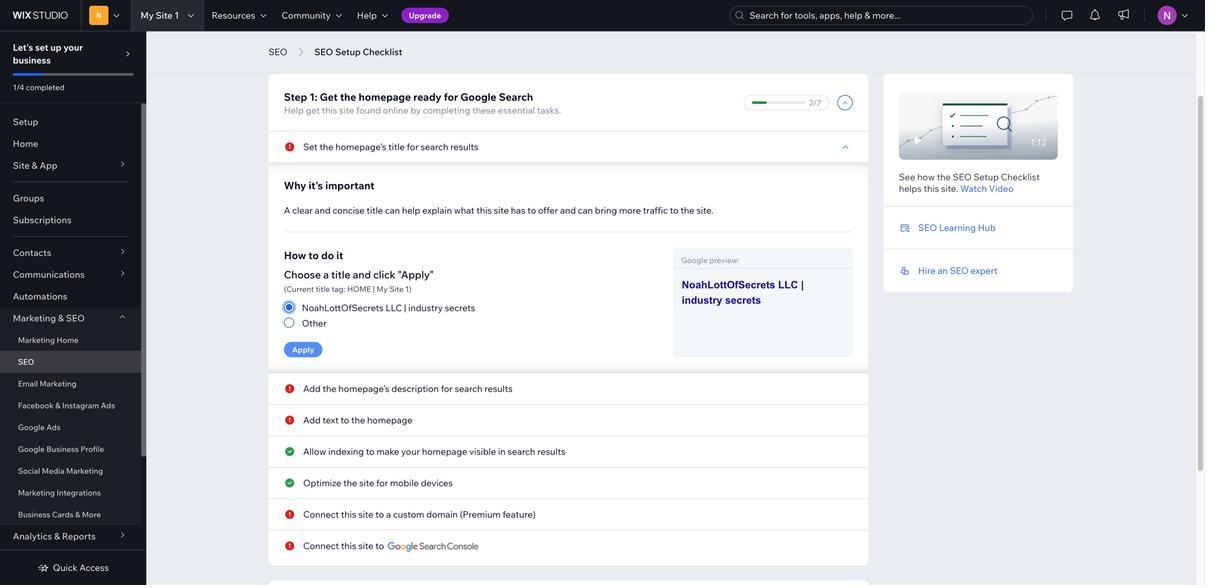 Task type: vqa. For each thing, say whether or not it's contained in the screenshot.
to in HOW TO DO IT CHOOSE A TITLE AND CLICK "APPLY" (CURRENT TITLE TAG: HOME | MY SITE 1 )
yes



Task type: locate. For each thing, give the bounding box(es) containing it.
seo setup checklist
[[314, 46, 402, 57]]

step 1: get the homepage ready for google search heading
[[284, 89, 561, 105]]

0 vertical spatial business
[[284, 44, 317, 54]]

0 vertical spatial setup
[[335, 46, 361, 57]]

option group
[[284, 300, 573, 330]]

tag:
[[332, 284, 345, 294]]

0 horizontal spatial help
[[284, 105, 304, 116]]

an
[[938, 265, 948, 276]]

1 down the "apply"
[[405, 284, 409, 294]]

sidebar element
[[0, 31, 146, 585]]

to right text
[[341, 415, 349, 426]]

homepage's for description
[[339, 383, 389, 394]]

this
[[322, 105, 337, 116], [924, 183, 939, 194], [476, 205, 492, 216], [341, 509, 356, 520], [341, 540, 356, 552]]

site.
[[941, 183, 958, 194], [696, 205, 714, 216]]

results
[[450, 141, 479, 152], [484, 383, 513, 394], [537, 446, 565, 457]]

1 connect from the top
[[303, 509, 339, 520]]

to left make
[[366, 446, 375, 457]]

1 horizontal spatial llc
[[449, 44, 463, 54]]

secrets inside option group
[[445, 302, 475, 313]]

community
[[282, 10, 331, 21]]

2 horizontal spatial results
[[537, 446, 565, 457]]

)
[[409, 284, 411, 294]]

results down completing on the top of page
[[450, 141, 479, 152]]

results up in
[[484, 383, 513, 394]]

title up tag:
[[331, 268, 350, 281]]

1 vertical spatial add
[[303, 415, 321, 426]]

google for google ads
[[18, 423, 45, 432]]

your right make
[[401, 446, 420, 457]]

visible
[[469, 446, 496, 457]]

industry down ) on the left of the page
[[408, 302, 443, 313]]

see
[[899, 171, 915, 183]]

search right description
[[455, 383, 482, 394]]

0 horizontal spatial a
[[323, 268, 329, 281]]

offer
[[538, 205, 558, 216]]

| inside how to do it choose a title and click "apply" (current title tag: home | my site 1 )
[[373, 284, 375, 294]]

0 vertical spatial ads
[[101, 401, 115, 410]]

1 horizontal spatial checklist
[[1001, 171, 1040, 183]]

to right the traffic at the top of the page
[[670, 205, 679, 216]]

how
[[917, 171, 935, 183]]

1 vertical spatial help
[[284, 105, 304, 116]]

for inside optimize the site for mobile devices dropdown button
[[376, 477, 388, 489]]

make
[[377, 446, 399, 457]]

add text to the homepage
[[303, 415, 412, 426]]

1 left resources
[[175, 10, 179, 21]]

can left help
[[385, 205, 400, 216]]

1 vertical spatial home
[[57, 335, 79, 345]]

essential
[[498, 105, 535, 116]]

1 horizontal spatial ads
[[101, 401, 115, 410]]

industry down google preview:
[[682, 295, 722, 306]]

0 horizontal spatial checklist
[[363, 46, 402, 57]]

add left text
[[303, 415, 321, 426]]

site. left watch
[[941, 183, 958, 194]]

media
[[42, 466, 64, 476]]

marketing down social
[[18, 488, 55, 498]]

subscriptions link
[[0, 209, 141, 231]]

home
[[347, 284, 371, 294]]

0 horizontal spatial industry
[[408, 302, 443, 313]]

and inside how to do it choose a title and click "apply" (current title tag: home | my site 1 )
[[353, 268, 371, 281]]

site for connect this site to
[[358, 540, 373, 552]]

1 vertical spatial ads
[[46, 423, 61, 432]]

0 vertical spatial site.
[[941, 183, 958, 194]]

1 vertical spatial results
[[484, 383, 513, 394]]

site inside step 1: get the homepage ready for google search help get this site found online by completing these essential tasks.
[[339, 105, 354, 116]]

subscriptions
[[13, 214, 72, 226]]

0 vertical spatial your
[[64, 42, 83, 53]]

0 horizontal spatial your
[[64, 42, 83, 53]]

setup
[[335, 46, 361, 57], [13, 116, 38, 127], [974, 171, 999, 183]]

text
[[323, 415, 339, 426]]

social media marketing
[[18, 466, 103, 476]]

secrets
[[725, 295, 761, 306], [445, 302, 475, 313]]

ads up google business profile
[[46, 423, 61, 432]]

communications
[[13, 269, 85, 280]]

the right the traffic at the top of the page
[[681, 205, 694, 216]]

checklist
[[363, 46, 402, 57], [1001, 171, 1040, 183]]

2 vertical spatial search
[[508, 446, 535, 457]]

homepage up the online
[[359, 90, 411, 103]]

video
[[989, 183, 1014, 194]]

set the homepage's title for search results button
[[303, 141, 479, 153]]

explain
[[422, 205, 452, 216]]

1 horizontal spatial help
[[357, 10, 377, 21]]

google up these
[[460, 90, 497, 103]]

homepage's up add text to the homepage
[[339, 383, 389, 394]]

google up social
[[18, 444, 45, 454]]

for down by
[[407, 141, 419, 152]]

1 vertical spatial checklist
[[1001, 171, 1040, 183]]

1
[[175, 10, 179, 21], [405, 284, 409, 294]]

1 vertical spatial your
[[401, 446, 420, 457]]

1 horizontal spatial my
[[376, 284, 388, 294]]

home up site & app
[[13, 138, 38, 149]]

connect this site to button
[[303, 540, 384, 552]]

2 horizontal spatial site
[[389, 284, 404, 294]]

the right 'get'
[[340, 90, 356, 103]]

google business profile link
[[0, 438, 141, 460]]

noahlottofsecrets down 'upgrade' button
[[377, 44, 447, 54]]

to left do
[[308, 249, 319, 262]]

1 horizontal spatial site.
[[941, 183, 958, 194]]

marketing for &
[[13, 313, 56, 324]]

search
[[421, 141, 448, 152], [455, 383, 482, 394], [508, 446, 535, 457]]

my right n button
[[141, 10, 154, 21]]

& inside popup button
[[58, 313, 64, 324]]

2 add from the top
[[303, 415, 321, 426]]

connect for connect this site to
[[303, 540, 339, 552]]

2 connect from the top
[[303, 540, 339, 552]]

1 vertical spatial homepage's
[[339, 383, 389, 394]]

completed
[[26, 82, 65, 92]]

title down the online
[[388, 141, 405, 152]]

2 vertical spatial site
[[389, 284, 404, 294]]

0 horizontal spatial can
[[385, 205, 400, 216]]

0 horizontal spatial site.
[[696, 205, 714, 216]]

a
[[323, 268, 329, 281], [386, 509, 391, 520]]

business up social media marketing
[[46, 444, 79, 454]]

0 horizontal spatial site
[[13, 160, 30, 171]]

0 horizontal spatial search
[[421, 141, 448, 152]]

marketing up the facebook & instagram ads
[[40, 379, 76, 389]]

& for app
[[32, 160, 38, 171]]

noahlottofsecrets down "preview:"
[[682, 279, 775, 291]]

setup right 'or'
[[335, 46, 361, 57]]

1 horizontal spatial |
[[404, 302, 406, 313]]

1 vertical spatial search
[[455, 383, 482, 394]]

site
[[156, 10, 173, 21], [13, 160, 30, 171], [389, 284, 404, 294]]

seo right an at the top right
[[950, 265, 969, 276]]

1 horizontal spatial a
[[386, 509, 391, 520]]

facebook & instagram ads
[[18, 401, 115, 410]]

2 vertical spatial setup
[[974, 171, 999, 183]]

google for google business profile
[[18, 444, 45, 454]]

1 vertical spatial site
[[13, 160, 30, 171]]

title
[[388, 141, 405, 152], [367, 205, 383, 216], [331, 268, 350, 281], [316, 284, 330, 294]]

devices
[[421, 477, 453, 489]]

noahlottofsecrets llc | industry secrets down "preview:"
[[682, 279, 804, 306]]

for right description
[[441, 383, 453, 394]]

homepage inside step 1: get the homepage ready for google search help get this site found online by completing these essential tasks.
[[359, 90, 411, 103]]

0 vertical spatial results
[[450, 141, 479, 152]]

google for google preview:
[[681, 255, 708, 265]]

1 horizontal spatial setup
[[335, 46, 361, 57]]

search
[[499, 90, 533, 103]]

0 horizontal spatial 1
[[175, 10, 179, 21]]

this inside step 1: get the homepage ready for google search help get this site found online by completing these essential tasks.
[[322, 105, 337, 116]]

seo down automations link
[[66, 313, 85, 324]]

noahlottofsecrets down tag:
[[302, 302, 384, 313]]

marketing & seo
[[13, 313, 85, 324]]

homepage up make
[[367, 415, 412, 426]]

a left 'custom'
[[386, 509, 391, 520]]

brand
[[328, 44, 350, 54]]

groups link
[[0, 187, 141, 209]]

site down optimize the site for mobile devices dropdown button on the left
[[358, 509, 373, 520]]

0 horizontal spatial |
[[373, 284, 375, 294]]

the inside see how the seo setup checklist helps this site.
[[937, 171, 951, 183]]

1 add from the top
[[303, 383, 321, 394]]

allow indexing to make your homepage visible in search results button
[[303, 446, 565, 458]]

Search for tools, apps, help & more... field
[[746, 6, 1029, 24]]

0 vertical spatial homepage
[[359, 90, 411, 103]]

site. inside see how the seo setup checklist helps this site.
[[941, 183, 958, 194]]

0 horizontal spatial home
[[13, 138, 38, 149]]

setup down 1/4
[[13, 116, 38, 127]]

0 horizontal spatial secrets
[[445, 302, 475, 313]]

2 vertical spatial noahlottofsecrets
[[302, 302, 384, 313]]

0 vertical spatial search
[[421, 141, 448, 152]]

and right "clear"
[[315, 205, 331, 216]]

& for seo
[[58, 313, 64, 324]]

site left app
[[13, 160, 30, 171]]

0 vertical spatial noahlottofsecrets
[[377, 44, 447, 54]]

1 vertical spatial my
[[376, 284, 388, 294]]

setup inside button
[[335, 46, 361, 57]]

|
[[801, 279, 804, 291], [373, 284, 375, 294], [404, 302, 406, 313]]

site & app button
[[0, 155, 141, 176]]

site right n button
[[156, 10, 173, 21]]

1 horizontal spatial results
[[484, 383, 513, 394]]

0 vertical spatial checklist
[[363, 46, 402, 57]]

site for optimize the site for mobile devices
[[359, 477, 374, 489]]

1 horizontal spatial secrets
[[725, 295, 761, 306]]

add down apply "button"
[[303, 383, 321, 394]]

for
[[444, 90, 458, 103], [407, 141, 419, 152], [441, 383, 453, 394], [376, 477, 388, 489]]

my site 1
[[141, 10, 179, 21]]

homepage up devices
[[422, 446, 467, 457]]

1 horizontal spatial can
[[578, 205, 593, 216]]

1 horizontal spatial your
[[401, 446, 420, 457]]

home down marketing & seo popup button
[[57, 335, 79, 345]]

seo inside popup button
[[66, 313, 85, 324]]

1 horizontal spatial 1
[[405, 284, 409, 294]]

site left found
[[339, 105, 354, 116]]

1 vertical spatial a
[[386, 509, 391, 520]]

to left 'custom'
[[375, 509, 384, 520]]

seo left 'or'
[[269, 46, 287, 57]]

this inside see how the seo setup checklist helps this site.
[[924, 183, 939, 194]]

ads right instagram
[[101, 401, 115, 410]]

1 horizontal spatial industry
[[682, 295, 722, 306]]

0 vertical spatial homepage's
[[335, 141, 386, 152]]

for left mobile
[[376, 477, 388, 489]]

your inside dropdown button
[[401, 446, 420, 457]]

allow indexing to make your homepage visible in search results
[[303, 446, 565, 457]]

0 vertical spatial help
[[357, 10, 377, 21]]

your inside let's set up your business
[[64, 42, 83, 53]]

business left 'or'
[[284, 44, 317, 54]]

search down completing on the top of page
[[421, 141, 448, 152]]

my inside how to do it choose a title and click "apply" (current title tag: home | my site 1 )
[[376, 284, 388, 294]]

can left bring on the top of page
[[578, 205, 593, 216]]

business cards & more link
[[0, 504, 141, 526]]

1 horizontal spatial site
[[156, 10, 173, 21]]

add for add text to the homepage
[[303, 415, 321, 426]]

0 vertical spatial connect
[[303, 509, 339, 520]]

results right in
[[537, 446, 565, 457]]

0 horizontal spatial results
[[450, 141, 479, 152]]

apply button
[[284, 342, 322, 357]]

0 vertical spatial a
[[323, 268, 329, 281]]

setup up watch video
[[974, 171, 999, 183]]

site down indexing
[[359, 477, 374, 489]]

optimize
[[303, 477, 341, 489]]

1 can from the left
[[385, 205, 400, 216]]

the right set
[[320, 141, 333, 152]]

0 vertical spatial add
[[303, 383, 321, 394]]

home link
[[0, 133, 141, 155]]

seo learning hub
[[918, 222, 996, 233]]

more
[[619, 205, 641, 216]]

seo up email
[[18, 357, 34, 367]]

& inside dropdown button
[[54, 531, 60, 542]]

business for or
[[284, 44, 317, 54]]

ready
[[413, 90, 442, 103]]

site left ) on the left of the page
[[389, 284, 404, 294]]

1 horizontal spatial home
[[57, 335, 79, 345]]

2 horizontal spatial search
[[508, 446, 535, 457]]

it
[[336, 249, 343, 262]]

2 vertical spatial results
[[537, 446, 565, 457]]

help down step
[[284, 105, 304, 116]]

seo inside see how the seo setup checklist helps this site.
[[953, 171, 972, 183]]

1 vertical spatial site.
[[696, 205, 714, 216]]

seo link
[[0, 351, 141, 373]]

& left more
[[75, 510, 80, 519]]

2 horizontal spatial llc
[[778, 279, 798, 291]]

the right optimize
[[343, 477, 357, 489]]

and
[[315, 205, 331, 216], [560, 205, 576, 216], [353, 268, 371, 281]]

1 horizontal spatial and
[[353, 268, 371, 281]]

marketing for integrations
[[18, 488, 55, 498]]

business
[[284, 44, 317, 54], [46, 444, 79, 454], [18, 510, 50, 519]]

& inside dropdown button
[[32, 160, 38, 171]]

my down click
[[376, 284, 388, 294]]

& down 'business cards & more'
[[54, 531, 60, 542]]

has
[[511, 205, 525, 216]]

0 vertical spatial llc
[[449, 44, 463, 54]]

marketing down marketing & seo
[[18, 335, 55, 345]]

homepage's down found
[[335, 141, 386, 152]]

and right offer
[[560, 205, 576, 216]]

site. right the traffic at the top of the page
[[696, 205, 714, 216]]

set
[[303, 141, 318, 152]]

search for title
[[421, 141, 448, 152]]

seo up watch
[[953, 171, 972, 183]]

marketing down automations
[[13, 313, 56, 324]]

seo left name
[[314, 46, 333, 57]]

description
[[391, 383, 439, 394]]

completing
[[423, 105, 470, 116]]

1 horizontal spatial search
[[455, 383, 482, 394]]

resources
[[212, 10, 255, 21]]

analytics & reports
[[13, 531, 96, 542]]

0 horizontal spatial noahlottofsecrets llc | industry secrets
[[302, 302, 475, 313]]

noahlottofsecrets llc | industry secrets inside option group
[[302, 302, 475, 313]]

1 vertical spatial setup
[[13, 116, 38, 127]]

google left "preview:"
[[681, 255, 708, 265]]

help up name
[[357, 10, 377, 21]]

groups
[[13, 193, 44, 204]]

business up analytics
[[18, 510, 50, 519]]

& left app
[[32, 160, 38, 171]]

2 vertical spatial llc
[[386, 302, 402, 313]]

& right facebook
[[55, 401, 60, 410]]

0 horizontal spatial setup
[[13, 116, 38, 127]]

and up home
[[353, 268, 371, 281]]

& for instagram
[[55, 401, 60, 410]]

2 horizontal spatial setup
[[974, 171, 999, 183]]

your right up
[[64, 42, 83, 53]]

the right how
[[937, 171, 951, 183]]

2 vertical spatial business
[[18, 510, 50, 519]]

0 horizontal spatial my
[[141, 10, 154, 21]]

google down facebook
[[18, 423, 45, 432]]

marketing home link
[[0, 329, 141, 351]]

a down do
[[323, 268, 329, 281]]

setup inside see how the seo setup checklist helps this site.
[[974, 171, 999, 183]]

secrets inside noahlottofsecrets llc | industry secrets
[[725, 295, 761, 306]]

1 vertical spatial 1
[[405, 284, 409, 294]]

important
[[325, 179, 374, 192]]

site down the connect this site to a custom domain (premium feature) dropdown button
[[358, 540, 373, 552]]

watch video
[[960, 183, 1014, 194]]

marketing inside popup button
[[13, 313, 56, 324]]

site inside dropdown button
[[13, 160, 30, 171]]

for up completing on the top of page
[[444, 90, 458, 103]]

0 vertical spatial my
[[141, 10, 154, 21]]

1 vertical spatial homepage
[[367, 415, 412, 426]]

setup inside the sidebar element
[[13, 116, 38, 127]]

& down automations link
[[58, 313, 64, 324]]

do
[[321, 249, 334, 262]]

profile
[[80, 444, 104, 454]]

1:
[[310, 90, 318, 103]]

noahlottofsecrets llc | industry secrets down ) on the left of the page
[[302, 302, 475, 313]]

how
[[284, 249, 306, 262]]

1 vertical spatial connect
[[303, 540, 339, 552]]

google preview:
[[681, 255, 739, 265]]

marketing up integrations
[[66, 466, 103, 476]]

search right in
[[508, 446, 535, 457]]

connect this site to
[[303, 540, 384, 552]]



Task type: describe. For each thing, give the bounding box(es) containing it.
1:12 button
[[899, 92, 1058, 160]]

business for cards
[[18, 510, 50, 519]]

homepage for to
[[367, 415, 412, 426]]

add the homepage's description for search results
[[303, 383, 513, 394]]

to inside how to do it choose a title and click "apply" (current title tag: home | my site 1 )
[[308, 249, 319, 262]]

facebook
[[18, 401, 54, 410]]

found
[[356, 105, 381, 116]]

0 vertical spatial home
[[13, 138, 38, 149]]

feature)
[[503, 509, 536, 520]]

1:12
[[1031, 137, 1046, 148]]

site for connect this site to a custom domain (premium feature)
[[358, 509, 373, 520]]

hire an seo expert link
[[918, 265, 998, 276]]

concise
[[333, 205, 365, 216]]

quick access button
[[37, 562, 109, 574]]

name
[[352, 44, 374, 54]]

add for add the homepage's description for search results
[[303, 383, 321, 394]]

2/7
[[809, 98, 821, 107]]

1 vertical spatial noahlottofsecrets
[[682, 279, 775, 291]]

contacts button
[[0, 242, 141, 264]]

ic google image
[[388, 540, 478, 552]]

up
[[50, 42, 62, 53]]

marketing & seo button
[[0, 307, 141, 329]]

1 inside how to do it choose a title and click "apply" (current title tag: home | my site 1 )
[[405, 284, 409, 294]]

hire an seo expert
[[918, 265, 998, 276]]

n button
[[81, 0, 131, 31]]

quick access
[[53, 562, 109, 573]]

communications button
[[0, 264, 141, 286]]

option group containing noahlottofsecrets llc | industry secrets
[[284, 300, 573, 330]]

help inside step 1: get the homepage ready for google search help get this site found online by completing these essential tasks.
[[284, 105, 304, 116]]

business or brand name : noahlottofsecrets llc
[[284, 44, 463, 54]]

the up text
[[323, 383, 337, 394]]

analytics & reports button
[[0, 526, 141, 547]]

marketing for home
[[18, 335, 55, 345]]

site & app
[[13, 160, 57, 171]]

mobile
[[390, 477, 419, 489]]

setup link
[[0, 111, 141, 133]]

clear
[[292, 205, 313, 216]]

a inside how to do it choose a title and click "apply" (current title tag: home | my site 1 )
[[323, 268, 329, 281]]

0 vertical spatial site
[[156, 10, 173, 21]]

integrations
[[57, 488, 101, 498]]

preview:
[[709, 255, 739, 265]]

2 can from the left
[[578, 205, 593, 216]]

helps
[[899, 183, 922, 194]]

marketing home
[[18, 335, 79, 345]]

online
[[383, 105, 408, 116]]

reports
[[62, 531, 96, 542]]

help button
[[349, 0, 395, 31]]

email
[[18, 379, 38, 389]]

it's
[[309, 179, 323, 192]]

these
[[472, 105, 496, 116]]

google inside step 1: get the homepage ready for google search help get this site found online by completing these essential tasks.
[[460, 90, 497, 103]]

watch
[[960, 183, 987, 194]]

to right has
[[527, 205, 536, 216]]

1/4
[[13, 82, 24, 92]]

0 horizontal spatial llc
[[386, 302, 402, 313]]

n
[[96, 11, 101, 19]]

help inside button
[[357, 10, 377, 21]]

connect this site to a custom domain (premium feature) button
[[303, 509, 536, 520]]

for inside set the homepage's title for search results dropdown button
[[407, 141, 419, 152]]

a inside dropdown button
[[386, 509, 391, 520]]

seo button
[[262, 42, 294, 62]]

1 horizontal spatial noahlottofsecrets llc | industry secrets
[[682, 279, 804, 306]]

site inside how to do it choose a title and click "apply" (current title tag: home | my site 1 )
[[389, 284, 404, 294]]

what
[[454, 205, 474, 216]]

for inside step 1: get the homepage ready for google search help get this site found online by completing these essential tasks.
[[444, 90, 458, 103]]

the inside step 1: get the homepage ready for google search help get this site found online by completing these essential tasks.
[[340, 90, 356, 103]]

tasks.
[[537, 105, 561, 116]]

google ads link
[[0, 416, 141, 438]]

seo setup checklist button
[[308, 42, 409, 62]]

contacts
[[13, 247, 51, 258]]

title left tag:
[[316, 284, 330, 294]]

domain
[[426, 509, 458, 520]]

title right concise
[[367, 205, 383, 216]]

facebook & instagram ads link
[[0, 395, 141, 416]]

results for add the homepage's description for search results
[[484, 383, 513, 394]]

industry inside option group
[[408, 302, 443, 313]]

in
[[498, 446, 506, 457]]

step
[[284, 90, 307, 103]]

2 horizontal spatial and
[[560, 205, 576, 216]]

traffic
[[643, 205, 668, 216]]

site left has
[[494, 205, 509, 216]]

custom
[[393, 509, 424, 520]]

homepage's for title
[[335, 141, 386, 152]]

seo left learning
[[918, 222, 937, 233]]

1 vertical spatial business
[[46, 444, 79, 454]]

2 vertical spatial homepage
[[422, 446, 467, 457]]

the right text
[[351, 415, 365, 426]]

search for description
[[455, 383, 482, 394]]

(premium
[[460, 509, 501, 520]]

social
[[18, 466, 40, 476]]

connect for connect this site to a custom domain (premium feature)
[[303, 509, 339, 520]]

app
[[40, 160, 57, 171]]

google business profile
[[18, 444, 104, 454]]

see how the seo setup checklist helps this site.
[[899, 171, 1040, 194]]

automations link
[[0, 286, 141, 307]]

0 horizontal spatial ads
[[46, 423, 61, 432]]

quick
[[53, 562, 77, 573]]

let's set up your business
[[13, 42, 83, 66]]

0 horizontal spatial and
[[315, 205, 331, 216]]

other
[[302, 318, 327, 329]]

0 vertical spatial 1
[[175, 10, 179, 21]]

click
[[373, 268, 395, 281]]

let's
[[13, 42, 33, 53]]

for inside add the homepage's description for search results dropdown button
[[441, 383, 453, 394]]

checklist inside button
[[363, 46, 402, 57]]

access
[[79, 562, 109, 573]]

analytics
[[13, 531, 52, 542]]

social media marketing link
[[0, 460, 141, 482]]

get
[[306, 105, 320, 116]]

2 horizontal spatial |
[[801, 279, 804, 291]]

how to do it choose a title and click "apply" (current title tag: home | my site 1 )
[[284, 249, 434, 294]]

1 vertical spatial llc
[[778, 279, 798, 291]]

& for reports
[[54, 531, 60, 542]]

google ads
[[18, 423, 61, 432]]

checklist inside see how the seo setup checklist helps this site.
[[1001, 171, 1040, 183]]

(current
[[284, 284, 314, 294]]

to down the connect this site to a custom domain (premium feature) dropdown button
[[375, 540, 384, 552]]

results for set the homepage's title for search results
[[450, 141, 479, 152]]

homepage for get
[[359, 90, 411, 103]]

title inside dropdown button
[[388, 141, 405, 152]]

a
[[284, 205, 290, 216]]

hire
[[918, 265, 936, 276]]

optimize the site for mobile devices button
[[303, 477, 453, 489]]

apply
[[292, 345, 314, 355]]

optimize the site for mobile devices
[[303, 477, 453, 489]]



